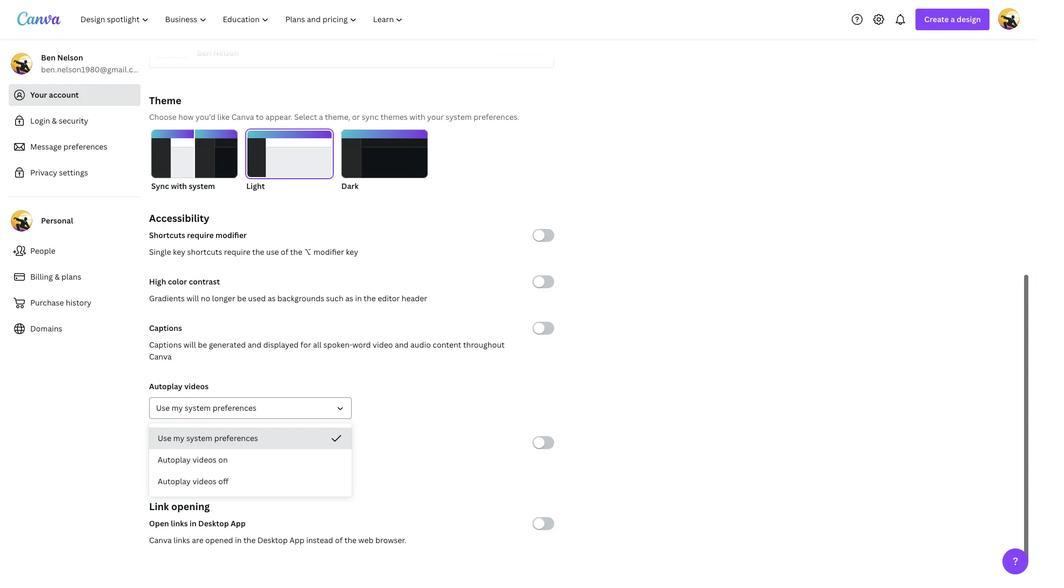 Task type: locate. For each thing, give the bounding box(es) containing it.
captions down the gradients
[[149, 323, 182, 333]]

videos
[[184, 381, 209, 392], [193, 455, 217, 465], [193, 477, 217, 487]]

longer
[[212, 293, 235, 304], [256, 454, 280, 465]]

0 horizontal spatial and
[[248, 340, 262, 350]]

1 horizontal spatial longer
[[256, 454, 280, 465]]

1 vertical spatial a
[[319, 112, 323, 122]]

1 vertical spatial with
[[171, 181, 187, 191]]

with
[[410, 112, 425, 122], [171, 181, 187, 191]]

in right such at the left bottom of page
[[355, 293, 362, 304]]

dismissing
[[307, 454, 345, 465]]

& for billing
[[55, 272, 60, 282]]

2 vertical spatial videos
[[193, 477, 217, 487]]

0 vertical spatial canva
[[232, 112, 254, 122]]

autoplay videos on button
[[149, 450, 352, 471]]

1 vertical spatial &
[[55, 272, 60, 282]]

the left 'editor'
[[364, 293, 376, 304]]

a
[[951, 14, 955, 24], [319, 112, 323, 122]]

and left displayed
[[248, 340, 262, 350]]

0 horizontal spatial require
[[187, 230, 214, 240]]

1 horizontal spatial ben
[[197, 48, 211, 58]]

ben for ben nelson ben.nelson1980@gmail.com
[[41, 52, 55, 63]]

links for in
[[171, 519, 188, 529]]

0 horizontal spatial a
[[319, 112, 323, 122]]

& right login
[[52, 116, 57, 126]]

in
[[355, 293, 362, 304], [190, 519, 197, 529], [235, 535, 242, 546]]

0 horizontal spatial longer
[[212, 293, 235, 304]]

0 vertical spatial screen
[[195, 438, 219, 448]]

app left the instead
[[290, 535, 304, 546]]

will inside captions will be generated and displayed for all spoken-word video and audio content throughout canva
[[184, 340, 196, 350]]

modifier up single key shortcuts require the use of the ⌥ modifier key
[[216, 230, 247, 240]]

0 horizontal spatial with
[[171, 181, 187, 191]]

Use my system preferences button
[[149, 398, 352, 419]]

preferences down the login & security link
[[63, 142, 107, 152]]

use down autoplay videos
[[156, 403, 170, 413]]

canva down open
[[149, 535, 172, 546]]

0 vertical spatial use
[[156, 403, 170, 413]]

1 vertical spatial autoplay
[[158, 455, 191, 465]]

ben
[[197, 48, 211, 58], [41, 52, 55, 63]]

2 captions from the top
[[149, 340, 182, 350]]

in right opened
[[235, 535, 242, 546]]

0 vertical spatial in
[[355, 293, 362, 304]]

2 horizontal spatial in
[[355, 293, 362, 304]]

preferences up stay
[[214, 433, 258, 444]]

longer right "no"
[[212, 293, 235, 304]]

single
[[149, 247, 171, 257]]

0 vertical spatial links
[[171, 519, 188, 529]]

require up shortcuts
[[187, 230, 214, 240]]

the left web on the left bottom of the page
[[345, 535, 357, 546]]

captions up autoplay videos
[[149, 340, 182, 350]]

on
[[218, 455, 228, 465]]

modifier right ⌥
[[313, 247, 344, 257]]

preferences.
[[474, 112, 519, 122]]

nelson
[[213, 48, 239, 58], [57, 52, 83, 63]]

0 vertical spatial autoplay
[[149, 381, 183, 392]]

like
[[217, 112, 230, 122]]

your
[[30, 90, 47, 100]]

my down autoplay videos
[[172, 403, 183, 413]]

& inside billing & plans link
[[55, 272, 60, 282]]

system inside use my system preferences button
[[186, 433, 212, 444]]

screen up messages
[[195, 438, 219, 448]]

1 vertical spatial videos
[[193, 455, 217, 465]]

autoplay videos
[[149, 381, 209, 392]]

no
[[201, 293, 210, 304]]

system up accessibility on the left of the page
[[189, 181, 215, 191]]

0 vertical spatial be
[[237, 293, 246, 304]]

0 vertical spatial will
[[187, 293, 199, 304]]

1 vertical spatial my
[[173, 433, 185, 444]]

history
[[66, 298, 91, 308]]

be left the used
[[237, 293, 246, 304]]

0 horizontal spatial desktop
[[198, 519, 229, 529]]

use my system preferences down autoplay videos
[[156, 403, 257, 413]]

system inside sync with system button
[[189, 181, 215, 191]]

as right the used
[[268, 293, 276, 304]]

as right such at the left bottom of page
[[345, 293, 353, 304]]

1 horizontal spatial of
[[335, 535, 343, 546]]

ben down top level navigation element
[[197, 48, 211, 58]]

use inside use my system preferences button
[[156, 403, 170, 413]]

use inside use my system preferences button
[[158, 433, 171, 444]]

will left the generated
[[184, 340, 196, 350]]

captions inside captions will be generated and displayed for all spoken-word video and audio content throughout canva
[[149, 340, 182, 350]]

0 vertical spatial captions
[[149, 323, 182, 333]]

of right use at the left top of page
[[281, 247, 288, 257]]

use my system preferences
[[156, 403, 257, 413], [158, 433, 258, 444]]

your account
[[30, 90, 79, 100]]

1 vertical spatial captions
[[149, 340, 182, 350]]

0 horizontal spatial as
[[268, 293, 276, 304]]

on
[[149, 454, 160, 465]]

nelson up "ben.nelson1980@gmail.com"
[[57, 52, 83, 63]]

desktop up opened
[[198, 519, 229, 529]]

use my system preferences up messages
[[158, 433, 258, 444]]

will
[[187, 293, 199, 304], [184, 340, 196, 350], [225, 454, 237, 465]]

& for login
[[52, 116, 57, 126]]

& left plans
[[55, 272, 60, 282]]

canva up autoplay videos
[[149, 352, 172, 362]]

& inside the login & security link
[[52, 116, 57, 126]]

1 horizontal spatial nelson
[[213, 48, 239, 58]]

2 and from the left
[[395, 340, 409, 350]]

privacy
[[30, 168, 57, 178]]

be
[[237, 293, 246, 304], [198, 340, 207, 350]]

captions
[[149, 323, 182, 333], [149, 340, 182, 350]]

1 horizontal spatial in
[[235, 535, 242, 546]]

links left are
[[174, 535, 190, 546]]

message preferences
[[30, 142, 107, 152]]

use
[[156, 403, 170, 413], [158, 433, 171, 444]]

settings
[[59, 168, 88, 178]]

2 vertical spatial preferences
[[214, 433, 258, 444]]

preferences
[[63, 142, 107, 152], [213, 403, 257, 413], [214, 433, 258, 444]]

app up opened
[[231, 519, 246, 529]]

0 vertical spatial preferences
[[63, 142, 107, 152]]

1 vertical spatial modifier
[[313, 247, 344, 257]]

message preferences link
[[9, 136, 140, 158]]

0 vertical spatial a
[[951, 14, 955, 24]]

preferences up use my system preferences button
[[213, 403, 257, 413]]

1 key from the left
[[173, 247, 185, 257]]

a inside theme choose how you'd like canva to appear. select a theme, or sync themes with your system preferences.
[[319, 112, 323, 122]]

will left "no"
[[187, 293, 199, 304]]

key right single
[[173, 247, 185, 257]]

autoplay inside button
[[158, 477, 191, 487]]

2 vertical spatial canva
[[149, 535, 172, 546]]

1 vertical spatial use my system preferences
[[158, 433, 258, 444]]

ben up your account
[[41, 52, 55, 63]]

0 vertical spatial videos
[[184, 381, 209, 392]]

longer down display
[[256, 454, 280, 465]]

ben nelson ben.nelson1980@gmail.com
[[41, 52, 145, 75]]

content
[[433, 340, 462, 350]]

0 horizontal spatial modifier
[[216, 230, 247, 240]]

Sync with system button
[[151, 130, 238, 192]]

links down link opening
[[171, 519, 188, 529]]

nelson down top level navigation element
[[213, 48, 239, 58]]

videos inside button
[[193, 455, 217, 465]]

nelson for ben nelson
[[213, 48, 239, 58]]

a left design
[[951, 14, 955, 24]]

shortcuts
[[187, 247, 222, 257]]

1 vertical spatial desktop
[[258, 535, 288, 546]]

privacy settings link
[[9, 162, 140, 184]]

system up messages
[[186, 433, 212, 444]]

0 vertical spatial of
[[281, 247, 288, 257]]

system inside use my system preferences button
[[185, 403, 211, 413]]

video
[[373, 340, 393, 350]]

list box containing use my system preferences
[[149, 428, 352, 493]]

autoplay videos off option
[[149, 471, 352, 493]]

create
[[925, 14, 949, 24]]

nelson inside ben nelson ben.nelson1980@gmail.com
[[57, 52, 83, 63]]

videos inside button
[[193, 477, 217, 487]]

light
[[246, 181, 265, 191]]

sync with system
[[151, 181, 215, 191]]

billing
[[30, 272, 53, 282]]

1 horizontal spatial key
[[346, 247, 358, 257]]

in down the opening at left
[[190, 519, 197, 529]]

0 vertical spatial modifier
[[216, 230, 247, 240]]

0 vertical spatial with
[[410, 112, 425, 122]]

be left the generated
[[198, 340, 207, 350]]

system
[[446, 112, 472, 122], [189, 181, 215, 191], [185, 403, 211, 413], [186, 433, 212, 444]]

2 as from the left
[[345, 293, 353, 304]]

system down autoplay videos
[[185, 403, 211, 413]]

login & security
[[30, 116, 88, 126]]

will left stay
[[225, 454, 237, 465]]

ben inside ben nelson ben.nelson1980@gmail.com
[[41, 52, 55, 63]]

canva left to
[[232, 112, 254, 122]]

1 vertical spatial will
[[184, 340, 196, 350]]

autoplay inside button
[[158, 455, 191, 465]]

1 vertical spatial screen
[[162, 454, 186, 465]]

0 horizontal spatial nelson
[[57, 52, 83, 63]]

shortcuts
[[149, 230, 185, 240]]

0 horizontal spatial screen
[[162, 454, 186, 465]]

header
[[402, 293, 427, 304]]

0 vertical spatial &
[[52, 116, 57, 126]]

1 vertical spatial app
[[290, 535, 304, 546]]

1 horizontal spatial screen
[[195, 438, 219, 448]]

1 vertical spatial links
[[174, 535, 190, 546]]

appear.
[[266, 112, 292, 122]]

with right sync
[[171, 181, 187, 191]]

1 vertical spatial canva
[[149, 352, 172, 362]]

as
[[268, 293, 276, 304], [345, 293, 353, 304]]

disconnect
[[495, 38, 537, 49]]

0 horizontal spatial in
[[190, 519, 197, 529]]

browser.
[[376, 535, 407, 546]]

autoplay
[[149, 381, 183, 392], [158, 455, 191, 465], [158, 477, 191, 487]]

0 horizontal spatial app
[[231, 519, 246, 529]]

editor
[[378, 293, 400, 304]]

on screen messages will stay longer before dismissing
[[149, 454, 345, 465]]

sync
[[362, 112, 379, 122]]

require right shortcuts
[[224, 247, 250, 257]]

throughout
[[463, 340, 505, 350]]

autoplay for autoplay videos
[[149, 381, 183, 392]]

of right the instead
[[335, 535, 343, 546]]

opening
[[171, 500, 210, 513]]

use up the on
[[158, 433, 171, 444]]

2 vertical spatial in
[[235, 535, 242, 546]]

and right video
[[395, 340, 409, 350]]

0 vertical spatial use my system preferences
[[156, 403, 257, 413]]

0 vertical spatial app
[[231, 519, 246, 529]]

use
[[266, 247, 279, 257]]

stay
[[239, 454, 255, 465]]

be inside captions will be generated and displayed for all spoken-word video and audio content throughout canva
[[198, 340, 207, 350]]

screen
[[195, 438, 219, 448], [162, 454, 186, 465]]

will for no
[[187, 293, 199, 304]]

shortcuts require modifier
[[149, 230, 247, 240]]

1 vertical spatial of
[[335, 535, 343, 546]]

system right the your
[[446, 112, 472, 122]]

my up autoplay videos on
[[173, 433, 185, 444]]

1 horizontal spatial as
[[345, 293, 353, 304]]

1 horizontal spatial and
[[395, 340, 409, 350]]

0 horizontal spatial ben
[[41, 52, 55, 63]]

with left the your
[[410, 112, 425, 122]]

1 horizontal spatial with
[[410, 112, 425, 122]]

&
[[52, 116, 57, 126], [55, 272, 60, 282]]

word
[[352, 340, 371, 350]]

modifier
[[216, 230, 247, 240], [313, 247, 344, 257]]

0 horizontal spatial key
[[173, 247, 185, 257]]

the right opened
[[244, 535, 256, 546]]

1 vertical spatial be
[[198, 340, 207, 350]]

open links in desktop app
[[149, 519, 246, 529]]

1 horizontal spatial require
[[224, 247, 250, 257]]

2 vertical spatial autoplay
[[158, 477, 191, 487]]

1 vertical spatial use
[[158, 433, 171, 444]]

autoplay videos off button
[[149, 471, 352, 493]]

people
[[30, 246, 55, 256]]

will for be
[[184, 340, 196, 350]]

and
[[248, 340, 262, 350], [395, 340, 409, 350]]

1 vertical spatial require
[[224, 247, 250, 257]]

1 horizontal spatial a
[[951, 14, 955, 24]]

links
[[171, 519, 188, 529], [174, 535, 190, 546]]

1 vertical spatial longer
[[256, 454, 280, 465]]

screen down increase
[[162, 454, 186, 465]]

1 captions from the top
[[149, 323, 182, 333]]

key right ⌥
[[346, 247, 358, 257]]

list box
[[149, 428, 352, 493]]

0 horizontal spatial be
[[198, 340, 207, 350]]

a right select
[[319, 112, 323, 122]]

0 horizontal spatial of
[[281, 247, 288, 257]]

desktop left the instead
[[258, 535, 288, 546]]

all
[[313, 340, 322, 350]]

system inside theme choose how you'd like canva to appear. select a theme, or sync themes with your system preferences.
[[446, 112, 472, 122]]



Task type: vqa. For each thing, say whether or not it's contained in the screenshot.
sync with system
yes



Task type: describe. For each thing, give the bounding box(es) containing it.
captions will be generated and displayed for all spoken-word video and audio content throughout canva
[[149, 340, 505, 362]]

single key shortcuts require the use of the ⌥ modifier key
[[149, 247, 358, 257]]

autoplay videos on
[[158, 455, 228, 465]]

2 key from the left
[[346, 247, 358, 257]]

purchase history link
[[9, 292, 140, 314]]

canva links are opened in the desktop app instead of the web browser.
[[149, 535, 407, 546]]

personal
[[41, 216, 73, 226]]

increase on-screen message display time
[[149, 438, 300, 448]]

autoplay for autoplay videos off
[[158, 477, 191, 487]]

Light button
[[246, 130, 333, 192]]

1 as from the left
[[268, 293, 276, 304]]

use my system preferences option
[[149, 428, 352, 450]]

1 vertical spatial in
[[190, 519, 197, 529]]

billing & plans link
[[9, 266, 140, 288]]

login
[[30, 116, 50, 126]]

create a design
[[925, 14, 981, 24]]

ben.nelson1980@gmail.com
[[41, 64, 145, 75]]

display
[[255, 438, 281, 448]]

0 vertical spatial my
[[172, 403, 183, 413]]

ben nelson image
[[999, 8, 1020, 29]]

0 vertical spatial require
[[187, 230, 214, 240]]

backgrounds
[[278, 293, 324, 304]]

1 horizontal spatial be
[[237, 293, 246, 304]]

to
[[256, 112, 264, 122]]

top level navigation element
[[73, 9, 413, 30]]

nelson for ben nelson ben.nelson1980@gmail.com
[[57, 52, 83, 63]]

used
[[248, 293, 266, 304]]

autoplay videos on option
[[149, 450, 352, 471]]

preferences inside 'link'
[[63, 142, 107, 152]]

account
[[49, 90, 79, 100]]

1 horizontal spatial app
[[290, 535, 304, 546]]

videos for autoplay videos on
[[193, 455, 217, 465]]

Dark button
[[341, 130, 428, 192]]

color
[[168, 277, 187, 287]]

dark
[[341, 181, 359, 191]]

login & security link
[[9, 110, 140, 132]]

ben for ben nelson
[[197, 48, 211, 58]]

the left ⌥
[[290, 247, 302, 257]]

a inside dropdown button
[[951, 14, 955, 24]]

autoplay videos off
[[158, 477, 229, 487]]

web
[[359, 535, 374, 546]]

are
[[192, 535, 204, 546]]

videos for autoplay videos off
[[193, 477, 217, 487]]

on-
[[182, 438, 195, 448]]

or
[[352, 112, 360, 122]]

open
[[149, 519, 169, 529]]

design
[[957, 14, 981, 24]]

purchase history
[[30, 298, 91, 308]]

the left use at the left top of page
[[252, 247, 264, 257]]

your
[[427, 112, 444, 122]]

sync
[[151, 181, 169, 191]]

billing & plans
[[30, 272, 81, 282]]

ben nelson
[[197, 48, 239, 58]]

off
[[218, 477, 229, 487]]

⌥
[[304, 247, 312, 257]]

autoplay for autoplay videos on
[[158, 455, 191, 465]]

0 vertical spatial desktop
[[198, 519, 229, 529]]

choose
[[149, 112, 177, 122]]

captions for captions will be generated and displayed for all spoken-word video and audio content throughout canva
[[149, 340, 182, 350]]

1 horizontal spatial modifier
[[313, 247, 344, 257]]

time
[[283, 438, 300, 448]]

create a design button
[[916, 9, 990, 30]]

increase
[[149, 438, 180, 448]]

security
[[59, 116, 88, 126]]

captions for captions
[[149, 323, 182, 333]]

select
[[294, 112, 317, 122]]

canva inside theme choose how you'd like canva to appear. select a theme, or sync themes with your system preferences.
[[232, 112, 254, 122]]

0 vertical spatial longer
[[212, 293, 235, 304]]

high
[[149, 277, 166, 287]]

themes
[[381, 112, 408, 122]]

link opening
[[149, 500, 210, 513]]

links for are
[[174, 535, 190, 546]]

purchase
[[30, 298, 64, 308]]

with inside button
[[171, 181, 187, 191]]

1 vertical spatial preferences
[[213, 403, 257, 413]]

you'd
[[196, 112, 216, 122]]

link
[[149, 500, 169, 513]]

theme
[[149, 94, 181, 107]]

use my system preferences inside "option"
[[158, 433, 258, 444]]

domains
[[30, 324, 62, 334]]

such
[[326, 293, 344, 304]]

gradients
[[149, 293, 185, 304]]

how
[[178, 112, 194, 122]]

my inside "option"
[[173, 433, 185, 444]]

gradients will no longer be used as backgrounds such as in the editor header
[[149, 293, 427, 304]]

accessibility
[[149, 212, 209, 225]]

videos for autoplay videos
[[184, 381, 209, 392]]

theme choose how you'd like canva to appear. select a theme, or sync themes with your system preferences.
[[149, 94, 519, 122]]

with inside theme choose how you'd like canva to appear. select a theme, or sync themes with your system preferences.
[[410, 112, 425, 122]]

disconnect button
[[486, 33, 545, 55]]

use my system preferences button
[[149, 428, 352, 450]]

domains link
[[9, 318, 140, 340]]

1 horizontal spatial desktop
[[258, 535, 288, 546]]

displayed
[[263, 340, 299, 350]]

message
[[30, 142, 62, 152]]

preferences inside "option"
[[214, 433, 258, 444]]

high color contrast
[[149, 277, 220, 287]]

messages
[[188, 454, 223, 465]]

audio
[[411, 340, 431, 350]]

plans
[[62, 272, 81, 282]]

2 vertical spatial will
[[225, 454, 237, 465]]

canva inside captions will be generated and displayed for all spoken-word video and audio content throughout canva
[[149, 352, 172, 362]]

instead
[[306, 535, 333, 546]]

1 and from the left
[[248, 340, 262, 350]]

your account link
[[9, 84, 140, 106]]

for
[[301, 340, 311, 350]]

generated
[[209, 340, 246, 350]]



